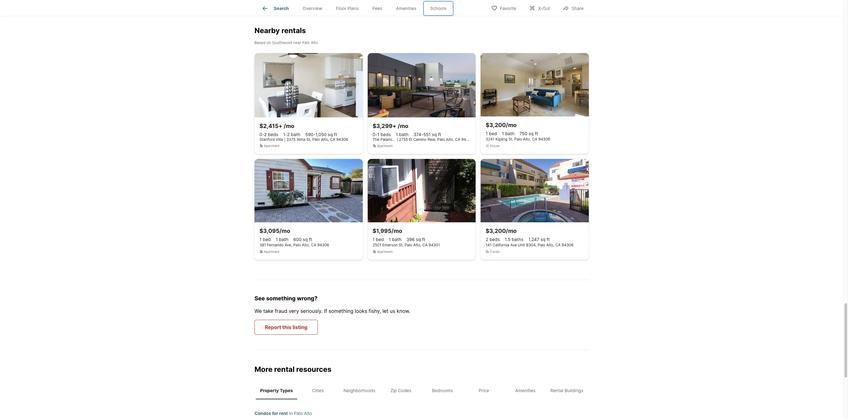 Task type: describe. For each thing, give the bounding box(es) containing it.
1 bath for $3,299+
[[396, 132, 409, 137]]

alto, right real,
[[446, 137, 454, 142]]

search
[[274, 6, 289, 11]]

photo of 3241 kipling st, palo alto, ca 94306 image
[[481, 53, 589, 117]]

ft for 1,247 sq ft
[[547, 237, 550, 242]]

2755
[[399, 137, 408, 142]]

overview
[[303, 6, 322, 11]]

we
[[255, 308, 262, 314]]

share button
[[558, 1, 590, 14]]

sq for 396 sq ft
[[416, 237, 421, 242]]

palo right in
[[294, 411, 303, 416]]

1-
[[284, 132, 287, 137]]

buildings
[[565, 388, 584, 393]]

us
[[390, 308, 396, 314]]

photo of 141 california ave unit b304, palo alto, ca 94306 image
[[481, 159, 589, 222]]

750 sq ft
[[520, 131, 539, 136]]

396
[[407, 237, 415, 242]]

$1,995 /mo
[[373, 228, 403, 234]]

property
[[260, 388, 279, 393]]

unit
[[518, 243, 526, 247]]

alto for based on southwood near palo alto
[[311, 40, 318, 45]]

396 sq ft
[[407, 237, 426, 242]]

very
[[289, 308, 299, 314]]

report
[[265, 324, 281, 330]]

/mo for 396 sq ft
[[392, 228, 403, 234]]

fernando
[[267, 243, 284, 247]]

stanford
[[260, 137, 275, 142]]

1 vertical spatial amenities tab
[[505, 383, 547, 398]]

property types tab
[[256, 383, 298, 398]]

bed for $1,995
[[376, 237, 384, 242]]

baths
[[512, 237, 524, 242]]

price
[[479, 388, 490, 393]]

we take fraud very seriously. if something looks fishy, let us know.
[[255, 308, 411, 314]]

600
[[294, 237, 302, 242]]

sq for 600 sq ft
[[303, 237, 308, 242]]

apartment for $3,299+
[[377, 144, 393, 148]]

let
[[383, 308, 389, 314]]

overview tab
[[296, 1, 329, 16]]

ft right 1,050
[[334, 132, 337, 137]]

750
[[520, 131, 528, 136]]

photo of 381 fernando ave, palo alto, ca 94306 image
[[255, 159, 363, 222]]

$3,299+ /mo
[[373, 123, 409, 129]]

beds for $2,415+
[[268, 132, 279, 137]]

fees
[[373, 6, 383, 11]]

1 left 2755
[[396, 132, 398, 137]]

3241
[[486, 137, 495, 142]]

if
[[324, 308, 328, 314]]

condos for rent in palo alto
[[255, 411, 313, 416]]

condo
[[491, 250, 500, 254]]

tab list containing property types
[[255, 381, 590, 399]]

zip codes tab
[[381, 383, 422, 398]]

2 for 0-
[[264, 132, 267, 137]]

94301
[[429, 243, 440, 247]]

bed for $3,095
[[263, 237, 271, 242]]

take
[[264, 308, 274, 314]]

zip codes
[[391, 388, 412, 393]]

1 up fernando
[[276, 237, 278, 242]]

2 horizontal spatial 2
[[486, 237, 489, 242]]

$3,200 /mo for 1.5 baths
[[486, 228, 517, 234]]

property types
[[260, 388, 293, 393]]

2501 emerson st, palo alto, ca 94301
[[373, 243, 440, 247]]

amenities for bottom the amenities tab
[[516, 388, 536, 393]]

x-out
[[539, 5, 551, 11]]

sq for 750 sq ft
[[529, 131, 534, 136]]

bath for $1,995 /mo
[[392, 237, 402, 242]]

alto, down 600 sq ft
[[302, 243, 310, 247]]

rental
[[274, 365, 295, 374]]

$3,095
[[260, 228, 280, 234]]

more
[[255, 365, 273, 374]]

bedrooms tab
[[422, 383, 464, 398]]

floor
[[336, 6, 347, 11]]

fraud
[[275, 308, 288, 314]]

bedrooms
[[432, 388, 453, 393]]

$2,415+
[[260, 123, 283, 129]]

based
[[255, 40, 266, 45]]

the
[[373, 137, 380, 142]]

1 bath for $3,200
[[502, 131, 515, 136]]

0- for $2,415+
[[260, 132, 264, 137]]

0-2 beds
[[260, 132, 279, 137]]

know.
[[397, 308, 411, 314]]

2 horizontal spatial beds
[[490, 237, 500, 242]]

nearby rentals
[[255, 26, 306, 35]]

x-out button
[[525, 1, 556, 14]]

1 up "emerson"
[[389, 237, 391, 242]]

2 beds
[[486, 237, 500, 242]]

st, for $3,200
[[509, 137, 514, 142]]

1 bed for $3,200
[[486, 131, 497, 136]]

bath for $3,095 /mo
[[279, 237, 289, 242]]

rental
[[551, 388, 564, 393]]

floor plans tab
[[329, 1, 366, 16]]

2 for 1-
[[287, 132, 290, 137]]

ca right b304,
[[556, 243, 561, 247]]

0 horizontal spatial st,
[[307, 137, 312, 142]]

palo down 1,247 sq ft
[[538, 243, 546, 247]]

st, for $1,995
[[399, 243, 404, 247]]

2501
[[373, 243, 382, 247]]

alto for condos for rent in palo alto
[[304, 411, 313, 416]]

cities tab
[[298, 383, 339, 398]]

see something wrong?
[[255, 295, 318, 302]]

$3,095 /mo
[[260, 228, 291, 234]]

plans
[[348, 6, 359, 11]]

palo down 600
[[294, 243, 301, 247]]

villa
[[276, 137, 283, 142]]

374-551 sq ft
[[414, 132, 442, 137]]

palo right real,
[[438, 137, 445, 142]]

0 horizontal spatial something
[[266, 295, 296, 302]]

floor plans
[[336, 6, 359, 11]]

resources
[[297, 365, 332, 374]]

in
[[289, 411, 293, 416]]

/mo for 374-551 sq ft
[[398, 123, 409, 129]]

alto, down 396 sq ft
[[414, 243, 422, 247]]

search link
[[262, 5, 289, 12]]

neighborhoods tab
[[339, 383, 381, 398]]

palo down 396
[[405, 243, 413, 247]]

near
[[294, 40, 301, 45]]

more rental resources
[[255, 365, 332, 374]]

| for $3,299+
[[397, 137, 398, 142]]

bath right 1-
[[291, 132, 301, 137]]

$3,200 /mo for 1 bath
[[486, 122, 517, 128]]

1 up 2501
[[373, 237, 375, 242]]

$3,299+
[[373, 123, 397, 129]]

types
[[280, 388, 293, 393]]

alto, right 590-
[[321, 137, 329, 142]]

141 california ave unit b304, palo alto, ca 94306
[[486, 243, 574, 247]]

sq for 1,247 sq ft
[[541, 237, 546, 242]]

1-2 bath
[[284, 132, 301, 137]]



Task type: vqa. For each thing, say whether or not it's contained in the screenshot.
zoom out button
no



Task type: locate. For each thing, give the bounding box(es) containing it.
1 bath up "emerson"
[[389, 237, 402, 242]]

alto right in
[[304, 411, 313, 416]]

1 bed up 381
[[260, 237, 271, 242]]

favorite button
[[486, 1, 522, 14]]

bath up ave,
[[279, 237, 289, 242]]

ca right real,
[[456, 137, 461, 142]]

ft for 750 sq ft
[[535, 131, 539, 136]]

| for $2,415+
[[284, 137, 286, 142]]

$3,200 /mo up 1.5
[[486, 228, 517, 234]]

tab list containing search
[[255, 0, 459, 16]]

southwood
[[272, 40, 293, 45]]

bed up 381
[[263, 237, 271, 242]]

1 up kipling
[[502, 131, 504, 136]]

photo of 2755 el camino real, palo alto, ca 94306 image
[[368, 53, 476, 117]]

ave
[[511, 243, 517, 247]]

sq right 396
[[416, 237, 421, 242]]

1 vertical spatial amenities
[[516, 388, 536, 393]]

palo
[[303, 40, 310, 45], [515, 137, 523, 142], [313, 137, 320, 142], [438, 137, 445, 142], [294, 243, 301, 247], [405, 243, 413, 247], [538, 243, 546, 247], [294, 411, 303, 416]]

1 vertical spatial alto
[[304, 411, 313, 416]]

cities
[[312, 388, 324, 393]]

schools
[[431, 6, 447, 11]]

apartment down stanford
[[264, 144, 280, 148]]

palo down 750
[[515, 137, 523, 142]]

|
[[284, 137, 286, 142], [397, 137, 398, 142]]

st, right "emerson"
[[399, 243, 404, 247]]

ft
[[535, 131, 539, 136], [334, 132, 337, 137], [439, 132, 442, 137], [309, 237, 312, 242], [423, 237, 426, 242], [547, 237, 550, 242]]

0 vertical spatial something
[[266, 295, 296, 302]]

0 horizontal spatial 0-
[[260, 132, 264, 137]]

1 vertical spatial something
[[329, 308, 354, 314]]

bed for $3,200
[[489, 131, 497, 136]]

ft right 600
[[309, 237, 312, 242]]

2 horizontal spatial bed
[[489, 131, 497, 136]]

looks
[[355, 308, 368, 314]]

1.5
[[505, 237, 511, 242]]

bed
[[489, 131, 497, 136], [263, 237, 271, 242], [376, 237, 384, 242]]

st, right 'alma'
[[307, 137, 312, 142]]

apartment for $1,995
[[377, 250, 393, 254]]

2 | from the left
[[397, 137, 398, 142]]

apartment down fernando
[[264, 250, 280, 254]]

st, right kipling
[[509, 137, 514, 142]]

codes
[[399, 388, 412, 393]]

report this listing
[[265, 324, 308, 330]]

beds down $2,415+
[[268, 132, 279, 137]]

1 tab list from the top
[[255, 0, 459, 16]]

0 vertical spatial $3,200 /mo
[[486, 122, 517, 128]]

1 horizontal spatial amenities tab
[[505, 383, 547, 398]]

381 fernando ave, palo alto, ca 94306
[[260, 243, 329, 247]]

0 horizontal spatial bed
[[263, 237, 271, 242]]

alto, down 1,247 sq ft
[[547, 243, 555, 247]]

ca down 750 sq ft
[[533, 137, 538, 142]]

0 vertical spatial amenities tab
[[390, 1, 424, 16]]

something right if
[[329, 308, 354, 314]]

1 | from the left
[[284, 137, 286, 142]]

california
[[493, 243, 510, 247]]

bath for $3,200 /mo
[[506, 131, 515, 136]]

this
[[283, 324, 292, 330]]

$3,200 up kipling
[[486, 122, 506, 128]]

2 up 141
[[486, 237, 489, 242]]

/mo up 2755
[[398, 123, 409, 129]]

0 vertical spatial alto
[[311, 40, 318, 45]]

for
[[272, 411, 278, 416]]

0 vertical spatial amenities
[[396, 6, 417, 11]]

/mo for 600 sq ft
[[280, 228, 291, 234]]

amenities tab
[[390, 1, 424, 16], [505, 383, 547, 398]]

1 bath for $1,995
[[389, 237, 402, 242]]

listing
[[293, 324, 308, 330]]

$3,200 up 2 beds in the bottom right of the page
[[486, 228, 506, 234]]

1 0- from the left
[[260, 132, 264, 137]]

ft right 396
[[423, 237, 426, 242]]

0 horizontal spatial 1 bed
[[260, 237, 271, 242]]

alto, down 750 sq ft
[[524, 137, 532, 142]]

ft right '1,247'
[[547, 237, 550, 242]]

sq right 600
[[303, 237, 308, 242]]

stanford villa | 3375 alma st, palo alto, ca 94306
[[260, 137, 348, 142]]

out
[[543, 5, 551, 11]]

apartment for $3,095
[[264, 250, 280, 254]]

/mo up "emerson"
[[392, 228, 403, 234]]

$3,200 /mo up kipling
[[486, 122, 517, 128]]

more rental resources heading
[[255, 365, 590, 381]]

0-1 beds
[[373, 132, 391, 137]]

2 right villa
[[287, 132, 290, 137]]

0- down $3,299+
[[373, 132, 378, 137]]

rental buildings
[[551, 388, 584, 393]]

2 $3,200 from the top
[[486, 228, 506, 234]]

1
[[486, 131, 488, 136], [502, 131, 504, 136], [378, 132, 380, 137], [396, 132, 398, 137], [260, 237, 262, 242], [276, 237, 278, 242], [373, 237, 375, 242], [389, 237, 391, 242]]

1 bath
[[502, 131, 515, 136], [396, 132, 409, 137], [276, 237, 289, 242], [389, 237, 402, 242]]

1,247
[[529, 237, 540, 242]]

2 $3,200 /mo from the top
[[486, 228, 517, 234]]

/mo up ave,
[[280, 228, 291, 234]]

0 horizontal spatial 2
[[264, 132, 267, 137]]

1 bed up 2501
[[373, 237, 384, 242]]

bath up 3241 kipling st, palo alto, ca 94306
[[506, 131, 515, 136]]

rental buildings tab
[[547, 383, 588, 398]]

1 horizontal spatial |
[[397, 137, 398, 142]]

2
[[264, 132, 267, 137], [287, 132, 290, 137], [486, 237, 489, 242]]

nearby
[[255, 26, 280, 35]]

sq right 1,050
[[328, 132, 333, 137]]

2 0- from the left
[[373, 132, 378, 137]]

seriously.
[[301, 308, 323, 314]]

/mo up 3241 kipling st, palo alto, ca 94306
[[506, 122, 517, 128]]

600 sq ft
[[294, 237, 312, 242]]

1 horizontal spatial beds
[[381, 132, 391, 137]]

b304,
[[527, 243, 537, 247]]

1 $3,200 /mo from the top
[[486, 122, 517, 128]]

1 bed for $3,095
[[260, 237, 271, 242]]

rent
[[279, 411, 288, 416]]

1 bed for $1,995
[[373, 237, 384, 242]]

schools tab
[[424, 1, 454, 16]]

/mo for 750 sq ft
[[506, 122, 517, 128]]

0 horizontal spatial |
[[284, 137, 286, 142]]

94306
[[539, 137, 551, 142], [337, 137, 348, 142], [462, 137, 474, 142], [318, 243, 329, 247], [562, 243, 574, 247]]

1 vertical spatial $3,200 /mo
[[486, 228, 517, 234]]

bath left the el
[[400, 132, 409, 137]]

fees tab
[[366, 1, 390, 16]]

x-
[[539, 5, 543, 11]]

1 horizontal spatial st,
[[399, 243, 404, 247]]

1 horizontal spatial amenities
[[516, 388, 536, 393]]

favorite
[[500, 5, 517, 11]]

photo of 2501 emerson st, palo alto, ca 94301 image
[[368, 159, 476, 222]]

based on southwood near palo alto
[[255, 40, 318, 45]]

2 horizontal spatial st,
[[509, 137, 514, 142]]

2 horizontal spatial 1 bed
[[486, 131, 497, 136]]

share
[[572, 5, 584, 11]]

neighborhoods
[[344, 388, 376, 393]]

0 vertical spatial $3,200
[[486, 122, 506, 128]]

beds
[[268, 132, 279, 137], [381, 132, 391, 137], [490, 237, 500, 242]]

sq right '1,247'
[[541, 237, 546, 242]]

0- for $3,299+
[[373, 132, 378, 137]]

| right villa
[[284, 137, 286, 142]]

1 horizontal spatial 2
[[287, 132, 290, 137]]

1 vertical spatial $3,200
[[486, 228, 506, 234]]

381
[[260, 243, 266, 247]]

el
[[409, 137, 413, 142]]

374-
[[414, 132, 424, 137]]

price tab
[[464, 383, 505, 398]]

0 horizontal spatial amenities
[[396, 6, 417, 11]]

| left 2755
[[397, 137, 398, 142]]

2 tab list from the top
[[255, 381, 590, 399]]

beds for $3,299+
[[381, 132, 391, 137]]

/mo for 590-1,050 sq ft
[[284, 123, 295, 129]]

report this listing button
[[255, 320, 318, 335]]

551
[[424, 132, 431, 137]]

ca
[[533, 137, 538, 142], [330, 137, 336, 142], [456, 137, 461, 142], [311, 243, 317, 247], [423, 243, 428, 247], [556, 243, 561, 247]]

1 up 3241
[[486, 131, 488, 136]]

house
[[491, 144, 500, 148]]

amenities for top the amenities tab
[[396, 6, 417, 11]]

bed up 3241
[[489, 131, 497, 136]]

beds up 141
[[490, 237, 500, 242]]

emerson
[[383, 243, 398, 247]]

tab list
[[255, 0, 459, 16], [255, 381, 590, 399]]

alma
[[297, 137, 306, 142]]

0 vertical spatial tab list
[[255, 0, 459, 16]]

ca left 94301
[[423, 243, 428, 247]]

bath for $3,299+ /mo
[[400, 132, 409, 137]]

1 down $3,299+
[[378, 132, 380, 137]]

1 $3,200 from the top
[[486, 122, 506, 128]]

photo of 3375 alma st, palo alto, ca 94306 image
[[255, 53, 363, 117]]

1 horizontal spatial 1 bed
[[373, 237, 384, 242]]

ca right 1,050
[[330, 137, 336, 142]]

apartment for $2,415+
[[264, 144, 280, 148]]

1 up 381
[[260, 237, 262, 242]]

bed up 2501
[[376, 237, 384, 242]]

2 down $2,415+
[[264, 132, 267, 137]]

1 bed up 3241
[[486, 131, 497, 136]]

1.5 baths
[[505, 237, 524, 242]]

bath up "emerson"
[[392, 237, 402, 242]]

$3,200 for 2 beds
[[486, 228, 506, 234]]

0 horizontal spatial beds
[[268, 132, 279, 137]]

beds down $3,299+
[[381, 132, 391, 137]]

1 bath up ave,
[[276, 237, 289, 242]]

0 horizontal spatial amenities tab
[[390, 1, 424, 16]]

apartment down "palamino"
[[377, 144, 393, 148]]

$3,200 for 1 bed
[[486, 122, 506, 128]]

apartment down "emerson"
[[377, 250, 393, 254]]

$3,200
[[486, 122, 506, 128], [486, 228, 506, 234]]

alto right near
[[311, 40, 318, 45]]

palo right 'alma'
[[313, 137, 320, 142]]

/mo for 1,247 sq ft
[[506, 228, 517, 234]]

ft for 396 sq ft
[[423, 237, 426, 242]]

sq
[[529, 131, 534, 136], [328, 132, 333, 137], [432, 132, 437, 137], [303, 237, 308, 242], [416, 237, 421, 242], [541, 237, 546, 242]]

see
[[255, 295, 265, 302]]

something up fraud
[[266, 295, 296, 302]]

141
[[486, 243, 492, 247]]

0- down $2,415+
[[260, 132, 264, 137]]

sq right "551"
[[432, 132, 437, 137]]

/mo up 1-2 bath
[[284, 123, 295, 129]]

camino
[[414, 137, 427, 142]]

the palamino | 2755 el camino real, palo alto, ca 94306
[[373, 137, 474, 142]]

1 bed
[[486, 131, 497, 136], [260, 237, 271, 242], [373, 237, 384, 242]]

1 vertical spatial tab list
[[255, 381, 590, 399]]

1 horizontal spatial bed
[[376, 237, 384, 242]]

1 horizontal spatial something
[[329, 308, 354, 314]]

1 bath for $3,095
[[276, 237, 289, 242]]

ft right real,
[[439, 132, 442, 137]]

ft right 750
[[535, 131, 539, 136]]

3241 kipling st, palo alto, ca 94306
[[486, 137, 551, 142]]

$2,415+ /mo
[[260, 123, 295, 129]]

1 bath up kipling
[[502, 131, 515, 136]]

1,247 sq ft
[[529, 237, 550, 242]]

ft for 600 sq ft
[[309, 237, 312, 242]]

fishy,
[[369, 308, 381, 314]]

ave,
[[285, 243, 293, 247]]

/mo up 1.5 baths
[[506, 228, 517, 234]]

kipling
[[496, 137, 508, 142]]

sq right 750
[[529, 131, 534, 136]]

ca down 600 sq ft
[[311, 243, 317, 247]]

something
[[266, 295, 296, 302], [329, 308, 354, 314]]

palamino
[[381, 137, 397, 142]]

1 horizontal spatial 0-
[[373, 132, 378, 137]]

palo right near
[[303, 40, 310, 45]]

real,
[[428, 137, 437, 142]]

1 bath left the el
[[396, 132, 409, 137]]



